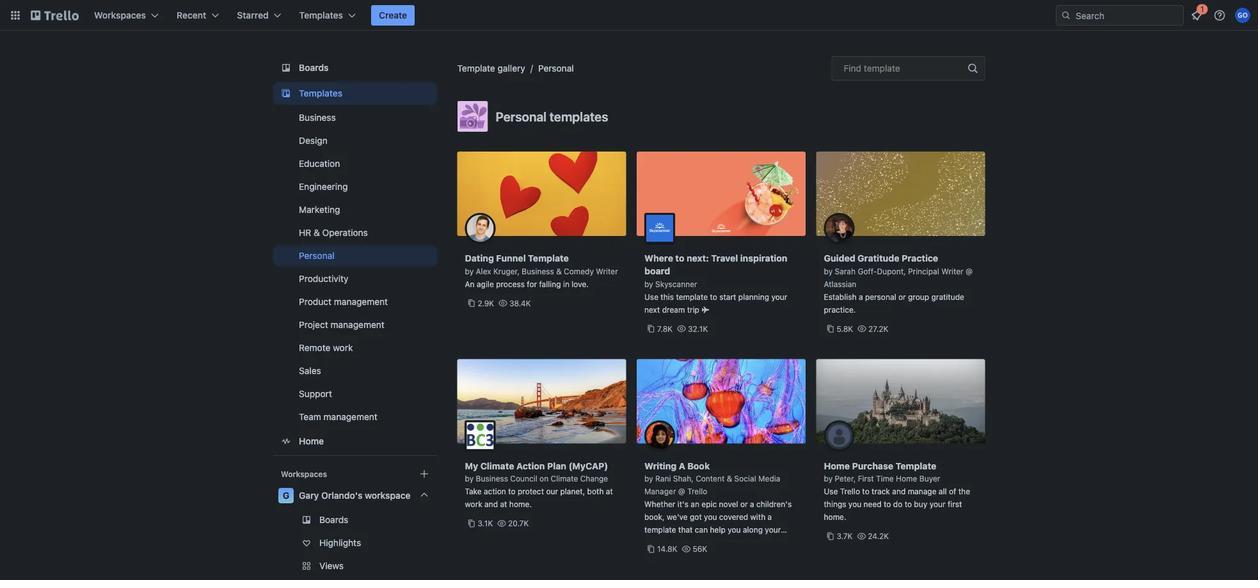 Task type: vqa. For each thing, say whether or not it's contained in the screenshot.


Task type: describe. For each thing, give the bounding box(es) containing it.
dating
[[465, 253, 494, 264]]

by for guided
[[824, 267, 833, 276]]

to left do
[[884, 500, 891, 509]]

personal icon image
[[457, 101, 488, 132]]

guided gratitude practice by sarah goff-dupont, principal writer @ atlassian establish a personal or group gratitude practice.
[[824, 253, 973, 314]]

2 vertical spatial personal
[[299, 251, 334, 261]]

primary element
[[0, 0, 1259, 31]]

business link
[[273, 108, 437, 128]]

1 notification image
[[1189, 8, 1205, 23]]

24.2k
[[868, 532, 889, 541]]

home link
[[273, 430, 437, 453]]

template gallery link
[[457, 63, 525, 74]]

where to next: travel inspiration board by skyscanner use this template to start planning your next dream trip ✈️
[[645, 253, 788, 314]]

my climate action plan (mycap) by business council on climate change take action to protect our planet, both at work and at home.
[[465, 461, 613, 509]]

trip
[[687, 305, 700, 314]]

to inside my climate action plan (mycap) by business council on climate change take action to protect our planet, both at work and at home.
[[508, 487, 516, 496]]

14.8k
[[657, 545, 678, 554]]

boards link for views
[[273, 510, 437, 531]]

1 vertical spatial at
[[500, 500, 507, 509]]

open information menu image
[[1214, 9, 1227, 22]]

team management link
[[273, 407, 437, 428]]

dating funnel template by alex kruger, business & comedy writer an agile process for falling in love.
[[465, 253, 618, 289]]

templates button
[[292, 5, 364, 26]]

templates
[[550, 109, 608, 124]]

funnel
[[496, 253, 526, 264]]

0 horizontal spatial business
[[299, 112, 336, 123]]

this
[[661, 293, 674, 302]]

home purchase template by peter, first time home buyer use trello to track and manage all of the things you need to do  to buy your first home.
[[824, 461, 970, 522]]

highlights
[[319, 538, 361, 549]]

practice.
[[824, 305, 856, 314]]

g
[[282, 491, 289, 501]]

1 vertical spatial workspaces
[[281, 470, 327, 479]]

template inside writing a book by rani shah, content & social media manager @ trello whether it's an epic novel or a children's book, we've got you covered with a template that can help you along your literary journey.
[[645, 526, 676, 535]]

home image
[[278, 434, 294, 449]]

0 horizontal spatial you
[[704, 513, 717, 522]]

rani shah, content & social media manager @ trello image
[[645, 421, 675, 452]]

content
[[696, 475, 725, 484]]

board
[[645, 266, 670, 277]]

boards for home
[[299, 62, 328, 73]]

dream
[[662, 305, 685, 314]]

sarah goff-dupont, principal writer @ atlassian image
[[824, 213, 855, 244]]

where
[[645, 253, 673, 264]]

an
[[465, 280, 475, 289]]

template board image
[[278, 86, 294, 101]]

literary
[[645, 539, 670, 548]]

manage
[[908, 487, 937, 496]]

comedy
[[564, 267, 594, 276]]

32.1k
[[688, 325, 708, 334]]

novel
[[719, 500, 738, 509]]

you inside the home purchase template by peter, first time home buyer use trello to track and manage all of the things you need to do  to buy your first home.
[[849, 500, 862, 509]]

Search field
[[1072, 6, 1184, 25]]

use inside where to next: travel inspiration board by skyscanner use this template to start planning your next dream trip ✈️
[[645, 293, 659, 302]]

views
[[319, 561, 344, 572]]

marketing
[[299, 205, 340, 215]]

for
[[527, 280, 537, 289]]

workspace
[[365, 491, 410, 501]]

0 horizontal spatial climate
[[481, 461, 514, 471]]

boards link for home
[[273, 56, 437, 79]]

need
[[864, 500, 882, 509]]

template for dating
[[528, 253, 569, 264]]

media
[[759, 475, 781, 484]]

gallery
[[498, 63, 525, 74]]

education
[[299, 158, 340, 169]]

product management
[[299, 297, 388, 307]]

next:
[[687, 253, 709, 264]]

design
[[299, 135, 327, 146]]

to left start
[[710, 293, 717, 302]]

find
[[844, 63, 862, 74]]

kruger,
[[494, 267, 520, 276]]

with
[[751, 513, 766, 522]]

0 vertical spatial &
[[313, 228, 320, 238]]

can
[[695, 526, 708, 535]]

hr
[[299, 228, 311, 238]]

@ inside writing a book by rani shah, content & social media manager @ trello whether it's an epic novel or a children's book, we've got you covered with a template that can help you along your literary journey.
[[678, 487, 686, 496]]

highlights link
[[273, 533, 437, 554]]

gary orlando (garyorlando) image
[[1235, 8, 1251, 23]]

first
[[858, 475, 874, 484]]

agile
[[477, 280, 494, 289]]

product management link
[[273, 292, 437, 312]]

establish
[[824, 293, 857, 302]]

project
[[299, 320, 328, 330]]

home for home
[[299, 436, 324, 447]]

along
[[743, 526, 763, 535]]

skyscanner image
[[645, 213, 675, 244]]

first
[[948, 500, 962, 509]]

next
[[645, 305, 660, 314]]

things
[[824, 500, 847, 509]]

atlassian
[[824, 280, 857, 289]]

both
[[587, 487, 604, 496]]

27.2k
[[869, 325, 889, 334]]

writing
[[645, 461, 677, 471]]

template inside field
[[864, 63, 900, 74]]

by for home
[[824, 475, 833, 484]]

search image
[[1061, 10, 1072, 20]]

my
[[465, 461, 478, 471]]

travel
[[711, 253, 738, 264]]

group
[[908, 293, 930, 302]]

management for project management
[[330, 320, 384, 330]]

project management
[[299, 320, 384, 330]]

templates inside 'popup button'
[[299, 10, 343, 20]]

business for dating
[[522, 267, 554, 276]]

2 vertical spatial you
[[728, 526, 741, 535]]

team
[[299, 412, 321, 422]]

support link
[[273, 384, 437, 405]]

create
[[379, 10, 407, 20]]

2.9k
[[478, 299, 494, 308]]

template gallery
[[457, 63, 525, 74]]

business council on climate change image
[[465, 421, 496, 452]]

inspiration
[[740, 253, 788, 264]]

skyscanner
[[656, 280, 697, 289]]

goff-
[[858, 267, 877, 276]]



Task type: locate. For each thing, give the bounding box(es) containing it.
& up falling
[[556, 267, 562, 276]]

0 vertical spatial template
[[457, 63, 495, 74]]

template inside the home purchase template by peter, first time home buyer use trello to track and manage all of the things you need to do  to buy your first home.
[[896, 461, 937, 471]]

template inside dating funnel template by alex kruger, business & comedy writer an agile process for falling in love.
[[528, 253, 569, 264]]

@ up it's
[[678, 487, 686, 496]]

of
[[949, 487, 957, 496]]

you down covered
[[728, 526, 741, 535]]

boards right board icon
[[299, 62, 328, 73]]

2 vertical spatial template
[[645, 526, 676, 535]]

remote work
[[299, 343, 353, 353]]

1 vertical spatial template
[[676, 293, 708, 302]]

0 vertical spatial a
[[859, 293, 863, 302]]

7.8k
[[657, 325, 673, 334]]

0 vertical spatial climate
[[481, 461, 514, 471]]

0 horizontal spatial use
[[645, 293, 659, 302]]

at down "action"
[[500, 500, 507, 509]]

management for product management
[[334, 297, 388, 307]]

templates link
[[273, 82, 437, 105]]

track
[[872, 487, 890, 496]]

by down board
[[645, 280, 653, 289]]

boards up highlights
[[319, 515, 348, 526]]

or right novel
[[741, 500, 748, 509]]

templates right the template board image
[[299, 88, 342, 99]]

1 horizontal spatial workspaces
[[281, 470, 327, 479]]

2 horizontal spatial template
[[896, 461, 937, 471]]

1 vertical spatial climate
[[551, 475, 578, 484]]

home for home purchase template by peter, first time home buyer use trello to track and manage all of the things you need to do  to buy your first home.
[[824, 461, 850, 471]]

20.7k
[[508, 519, 529, 528]]

home. inside the home purchase template by peter, first time home buyer use trello to track and manage all of the things you need to do  to buy your first home.
[[824, 513, 847, 522]]

2 horizontal spatial you
[[849, 500, 862, 509]]

2 vertical spatial home
[[896, 475, 918, 484]]

template up literary
[[645, 526, 676, 535]]

personal right gallery
[[538, 63, 574, 74]]

1 vertical spatial personal
[[496, 109, 547, 124]]

1 horizontal spatial climate
[[551, 475, 578, 484]]

all
[[939, 487, 947, 496]]

it's
[[678, 500, 689, 509]]

views link
[[273, 556, 437, 577]]

purchase
[[852, 461, 894, 471]]

to right do
[[905, 500, 912, 509]]

workspaces
[[94, 10, 146, 20], [281, 470, 327, 479]]

engineering
[[299, 181, 348, 192]]

use inside the home purchase template by peter, first time home buyer use trello to track and manage all of the things you need to do  to buy your first home.
[[824, 487, 838, 496]]

1 horizontal spatial work
[[465, 500, 482, 509]]

(mycap)
[[569, 461, 608, 471]]

1 horizontal spatial &
[[556, 267, 562, 276]]

0 vertical spatial personal
[[538, 63, 574, 74]]

writer inside dating funnel template by alex kruger, business & comedy writer an agile process for falling in love.
[[596, 267, 618, 276]]

home.
[[509, 500, 532, 509], [824, 513, 847, 522]]

0 vertical spatial management
[[334, 297, 388, 307]]

and up do
[[893, 487, 906, 496]]

book
[[688, 461, 710, 471]]

1 horizontal spatial business
[[476, 475, 508, 484]]

1 vertical spatial boards
[[319, 515, 348, 526]]

personal up productivity
[[299, 251, 334, 261]]

your down all
[[930, 500, 946, 509]]

time
[[876, 475, 894, 484]]

at
[[606, 487, 613, 496], [500, 500, 507, 509]]

business up "action"
[[476, 475, 508, 484]]

personal right the personal icon
[[496, 109, 547, 124]]

0 horizontal spatial home
[[299, 436, 324, 447]]

1 vertical spatial boards link
[[273, 510, 437, 531]]

1 horizontal spatial at
[[606, 487, 613, 496]]

find template
[[844, 63, 900, 74]]

social
[[735, 475, 756, 484]]

1 horizontal spatial and
[[893, 487, 906, 496]]

1 vertical spatial home
[[824, 461, 850, 471]]

1 vertical spatial use
[[824, 487, 838, 496]]

your inside the home purchase template by peter, first time home buyer use trello to track and manage all of the things you need to do  to buy your first home.
[[930, 500, 946, 509]]

by inside dating funnel template by alex kruger, business & comedy writer an agile process for falling in love.
[[465, 267, 474, 276]]

2 horizontal spatial &
[[727, 475, 732, 484]]

1 horizontal spatial template
[[528, 253, 569, 264]]

climate right my on the bottom
[[481, 461, 514, 471]]

0 vertical spatial at
[[606, 487, 613, 496]]

your inside where to next: travel inspiration board by skyscanner use this template to start planning your next dream trip ✈️
[[772, 293, 788, 302]]

0 vertical spatial boards
[[299, 62, 328, 73]]

workspaces button
[[86, 5, 166, 26]]

template inside where to next: travel inspiration board by skyscanner use this template to start planning your next dream trip ✈️
[[676, 293, 708, 302]]

trello
[[688, 487, 708, 496], [840, 487, 860, 496]]

product
[[299, 297, 331, 307]]

business up for
[[522, 267, 554, 276]]

a up with
[[750, 500, 754, 509]]

56k
[[693, 545, 708, 554]]

guided
[[824, 253, 856, 264]]

1 horizontal spatial home.
[[824, 513, 847, 522]]

2 horizontal spatial home
[[896, 475, 918, 484]]

1 vertical spatial or
[[741, 500, 748, 509]]

5.8k
[[837, 325, 853, 334]]

create a workspace image
[[416, 467, 432, 482]]

help
[[710, 526, 726, 535]]

start
[[720, 293, 736, 302]]

by inside where to next: travel inspiration board by skyscanner use this template to start planning your next dream trip ✈️
[[645, 280, 653, 289]]

an
[[691, 500, 700, 509]]

and down "action"
[[485, 500, 498, 509]]

the
[[959, 487, 970, 496]]

1 horizontal spatial a
[[768, 513, 772, 522]]

a left personal
[[859, 293, 863, 302]]

template
[[457, 63, 495, 74], [528, 253, 569, 264], [896, 461, 937, 471]]

template up falling
[[528, 253, 569, 264]]

rani
[[656, 475, 671, 484]]

writer right comedy
[[596, 267, 618, 276]]

1 horizontal spatial home
[[824, 461, 850, 471]]

you left the need
[[849, 500, 862, 509]]

1 vertical spatial @
[[678, 487, 686, 496]]

management for team management
[[323, 412, 377, 422]]

workspaces inside 'popup button'
[[94, 10, 146, 20]]

0 vertical spatial and
[[893, 487, 906, 496]]

writer up gratitude
[[942, 267, 964, 276]]

got
[[690, 513, 702, 522]]

buyer
[[920, 475, 941, 484]]

templates right starred dropdown button
[[299, 10, 343, 20]]

& for dating
[[556, 267, 562, 276]]

work inside my climate action plan (mycap) by business council on climate change take action to protect our planet, both at work and at home.
[[465, 500, 482, 509]]

board image
[[278, 60, 294, 76]]

0 horizontal spatial &
[[313, 228, 320, 238]]

0 vertical spatial or
[[899, 293, 906, 302]]

peter, first time home buyer image
[[824, 421, 855, 452]]

work down take
[[465, 500, 482, 509]]

falling
[[539, 280, 561, 289]]

✈️
[[702, 305, 709, 314]]

hr & operations
[[299, 228, 368, 238]]

boards
[[299, 62, 328, 73], [319, 515, 348, 526]]

1 vertical spatial business
[[522, 267, 554, 276]]

1 vertical spatial templates
[[299, 88, 342, 99]]

hr & operations link
[[273, 223, 437, 243]]

sales link
[[273, 361, 437, 382]]

starred
[[237, 10, 269, 20]]

1 horizontal spatial writer
[[942, 267, 964, 276]]

0 horizontal spatial at
[[500, 500, 507, 509]]

0 vertical spatial workspaces
[[94, 10, 146, 20]]

1 horizontal spatial @
[[966, 267, 973, 276]]

0 horizontal spatial @
[[678, 487, 686, 496]]

writer inside guided gratitude practice by sarah goff-dupont, principal writer @ atlassian establish a personal or group gratitude practice.
[[942, 267, 964, 276]]

business for my
[[476, 475, 508, 484]]

do
[[894, 500, 903, 509]]

1 vertical spatial management
[[330, 320, 384, 330]]

home inside "link"
[[299, 436, 324, 447]]

0 vertical spatial use
[[645, 293, 659, 302]]

1 vertical spatial and
[[485, 500, 498, 509]]

use up 'things'
[[824, 487, 838, 496]]

2 horizontal spatial a
[[859, 293, 863, 302]]

2 vertical spatial a
[[768, 513, 772, 522]]

1 trello from the left
[[688, 487, 708, 496]]

trello down peter,
[[840, 487, 860, 496]]

0 vertical spatial personal link
[[538, 63, 574, 74]]

0 vertical spatial templates
[[299, 10, 343, 20]]

by left sarah
[[824, 267, 833, 276]]

book,
[[645, 513, 665, 522]]

home
[[299, 436, 324, 447], [824, 461, 850, 471], [896, 475, 918, 484]]

gratitude
[[858, 253, 900, 264]]

1 vertical spatial personal link
[[273, 246, 437, 266]]

business
[[299, 112, 336, 123], [522, 267, 554, 276], [476, 475, 508, 484]]

& inside writing a book by rani shah, content & social media manager @ trello whether it's an epic novel or a children's book, we've got you covered with a template that can help you along your literary journey.
[[727, 475, 732, 484]]

plan
[[547, 461, 567, 471]]

use up next in the right bottom of the page
[[645, 293, 659, 302]]

trello inside the home purchase template by peter, first time home buyer use trello to track and manage all of the things you need to do  to buy your first home.
[[840, 487, 860, 496]]

0 vertical spatial @
[[966, 267, 973, 276]]

2 vertical spatial your
[[765, 526, 781, 535]]

business inside my climate action plan (mycap) by business council on climate change take action to protect our planet, both at work and at home.
[[476, 475, 508, 484]]

management down the product management link
[[330, 320, 384, 330]]

sales
[[299, 366, 321, 376]]

a right with
[[768, 513, 772, 522]]

by left peter,
[[824, 475, 833, 484]]

design link
[[273, 131, 437, 151]]

recent button
[[169, 5, 227, 26]]

management
[[334, 297, 388, 307], [330, 320, 384, 330], [323, 412, 377, 422]]

1 vertical spatial a
[[750, 500, 754, 509]]

home. down protect in the left of the page
[[509, 500, 532, 509]]

or
[[899, 293, 906, 302], [741, 500, 748, 509]]

or left group
[[899, 293, 906, 302]]

at right both
[[606, 487, 613, 496]]

& for writing
[[727, 475, 732, 484]]

0 horizontal spatial work
[[333, 343, 353, 353]]

business up "design"
[[299, 112, 336, 123]]

0 vertical spatial boards link
[[273, 56, 437, 79]]

and inside the home purchase template by peter, first time home buyer use trello to track and manage all of the things you need to do  to buy your first home.
[[893, 487, 906, 496]]

productivity
[[299, 274, 348, 284]]

Find template field
[[832, 56, 985, 81]]

template up trip
[[676, 293, 708, 302]]

template left gallery
[[457, 63, 495, 74]]

your inside writing a book by rani shah, content & social media manager @ trello whether it's an epic novel or a children's book, we've got you covered with a template that can help you along your literary journey.
[[765, 526, 781, 535]]

starred button
[[229, 5, 289, 26]]

climate down plan on the left bottom of page
[[551, 475, 578, 484]]

boards for views
[[319, 515, 348, 526]]

by up the an at the top of the page
[[465, 267, 474, 276]]

1 vertical spatial work
[[465, 500, 482, 509]]

by for writing
[[645, 475, 653, 484]]

home up manage
[[896, 475, 918, 484]]

remote work link
[[273, 338, 437, 358]]

2 horizontal spatial business
[[522, 267, 554, 276]]

template right find
[[864, 63, 900, 74]]

personal link right gallery
[[538, 63, 574, 74]]

buy
[[914, 500, 928, 509]]

by inside the home purchase template by peter, first time home buyer use trello to track and manage all of the things you need to do  to buy your first home.
[[824, 475, 833, 484]]

&
[[313, 228, 320, 238], [556, 267, 562, 276], [727, 475, 732, 484]]

personal for personal templates
[[496, 109, 547, 124]]

1 horizontal spatial trello
[[840, 487, 860, 496]]

0 vertical spatial your
[[772, 293, 788, 302]]

recent
[[177, 10, 206, 20]]

1 vertical spatial &
[[556, 267, 562, 276]]

by inside writing a book by rani shah, content & social media manager @ trello whether it's an epic novel or a children's book, we've got you covered with a template that can help you along your literary journey.
[[645, 475, 653, 484]]

project management link
[[273, 315, 437, 335]]

0 vertical spatial work
[[333, 343, 353, 353]]

2 vertical spatial template
[[896, 461, 937, 471]]

0 horizontal spatial and
[[485, 500, 498, 509]]

home. down 'things'
[[824, 513, 847, 522]]

0 vertical spatial template
[[864, 63, 900, 74]]

home down team
[[299, 436, 324, 447]]

take
[[465, 487, 482, 496]]

3.7k
[[837, 532, 853, 541]]

0 horizontal spatial personal link
[[273, 246, 437, 266]]

2 writer from the left
[[942, 267, 964, 276]]

0 horizontal spatial writer
[[596, 267, 618, 276]]

work down project management
[[333, 343, 353, 353]]

1 vertical spatial home.
[[824, 513, 847, 522]]

template up buyer at the right bottom of the page
[[896, 461, 937, 471]]

children's
[[757, 500, 792, 509]]

1 vertical spatial you
[[704, 513, 717, 522]]

on
[[540, 475, 549, 484]]

your down with
[[765, 526, 781, 535]]

0 horizontal spatial trello
[[688, 487, 708, 496]]

to right "action"
[[508, 487, 516, 496]]

by down my on the bottom
[[465, 475, 474, 484]]

1 boards link from the top
[[273, 56, 437, 79]]

1 horizontal spatial you
[[728, 526, 741, 535]]

0 horizontal spatial or
[[741, 500, 748, 509]]

to left next:
[[676, 253, 685, 264]]

your right planning
[[772, 293, 788, 302]]

1 horizontal spatial personal link
[[538, 63, 574, 74]]

0 vertical spatial home.
[[509, 500, 532, 509]]

1 horizontal spatial use
[[824, 487, 838, 496]]

alex kruger, business & comedy writer image
[[465, 213, 496, 244]]

0 vertical spatial business
[[299, 112, 336, 123]]

you down epic
[[704, 513, 717, 522]]

& inside dating funnel template by alex kruger, business & comedy writer an agile process for falling in love.
[[556, 267, 562, 276]]

your
[[772, 293, 788, 302], [930, 500, 946, 509], [765, 526, 781, 535]]

trello up an
[[688, 487, 708, 496]]

boards link up templates link
[[273, 56, 437, 79]]

0 horizontal spatial template
[[457, 63, 495, 74]]

manager
[[645, 487, 676, 496]]

productivity link
[[273, 269, 437, 289]]

1 vertical spatial template
[[528, 253, 569, 264]]

or inside guided gratitude practice by sarah goff-dupont, principal writer @ atlassian establish a personal or group gratitude practice.
[[899, 293, 906, 302]]

2 vertical spatial &
[[727, 475, 732, 484]]

0 horizontal spatial home.
[[509, 500, 532, 509]]

personal link up productivity link
[[273, 246, 437, 266]]

& right 'hr'
[[313, 228, 320, 238]]

1 vertical spatial your
[[930, 500, 946, 509]]

climate
[[481, 461, 514, 471], [551, 475, 578, 484]]

you
[[849, 500, 862, 509], [704, 513, 717, 522], [728, 526, 741, 535]]

2 trello from the left
[[840, 487, 860, 496]]

2 boards link from the top
[[273, 510, 437, 531]]

template for home
[[896, 461, 937, 471]]

council
[[510, 475, 538, 484]]

management down support link
[[323, 412, 377, 422]]

team management
[[299, 412, 377, 422]]

1 writer from the left
[[596, 267, 618, 276]]

a inside guided gratitude practice by sarah goff-dupont, principal writer @ atlassian establish a personal or group gratitude practice.
[[859, 293, 863, 302]]

0 horizontal spatial a
[[750, 500, 754, 509]]

& left social
[[727, 475, 732, 484]]

home up peter,
[[824, 461, 850, 471]]

business inside dating funnel template by alex kruger, business & comedy writer an agile process for falling in love.
[[522, 267, 554, 276]]

by inside my climate action plan (mycap) by business council on climate change take action to protect our planet, both at work and at home.
[[465, 475, 474, 484]]

by for dating
[[465, 267, 474, 276]]

remote
[[299, 343, 330, 353]]

by left rani
[[645, 475, 653, 484]]

1 horizontal spatial or
[[899, 293, 906, 302]]

@ inside guided gratitude practice by sarah goff-dupont, principal writer @ atlassian establish a personal or group gratitude practice.
[[966, 267, 973, 276]]

personal for personal link to the right
[[538, 63, 574, 74]]

2 vertical spatial management
[[323, 412, 377, 422]]

@ right 'principal'
[[966, 267, 973, 276]]

writer
[[596, 267, 618, 276], [942, 267, 964, 276]]

0 vertical spatial home
[[299, 436, 324, 447]]

to down 'first'
[[863, 487, 870, 496]]

2 vertical spatial business
[[476, 475, 508, 484]]

sarah
[[835, 267, 856, 276]]

0 vertical spatial you
[[849, 500, 862, 509]]

marketing link
[[273, 200, 437, 220]]

boards link up highlights link
[[273, 510, 437, 531]]

education link
[[273, 154, 437, 174]]

or inside writing a book by rani shah, content & social media manager @ trello whether it's an epic novel or a children's book, we've got you covered with a template that can help you along your literary journey.
[[741, 500, 748, 509]]

0 horizontal spatial workspaces
[[94, 10, 146, 20]]

gratitude
[[932, 293, 965, 302]]

process
[[496, 280, 525, 289]]

principal
[[908, 267, 940, 276]]

personal link
[[538, 63, 574, 74], [273, 246, 437, 266]]

trello inside writing a book by rani shah, content & social media manager @ trello whether it's an epic novel or a children's book, we've got you covered with a template that can help you along your literary journey.
[[688, 487, 708, 496]]

management down productivity link
[[334, 297, 388, 307]]

planning
[[739, 293, 769, 302]]

and inside my climate action plan (mycap) by business council on climate change take action to protect our planet, both at work and at home.
[[485, 500, 498, 509]]

home. inside my climate action plan (mycap) by business council on climate change take action to protect our planet, both at work and at home.
[[509, 500, 532, 509]]

dupont,
[[877, 267, 906, 276]]

back to home image
[[31, 5, 79, 26]]

by inside guided gratitude practice by sarah goff-dupont, principal writer @ atlassian establish a personal or group gratitude practice.
[[824, 267, 833, 276]]

38.4k
[[510, 299, 531, 308]]



